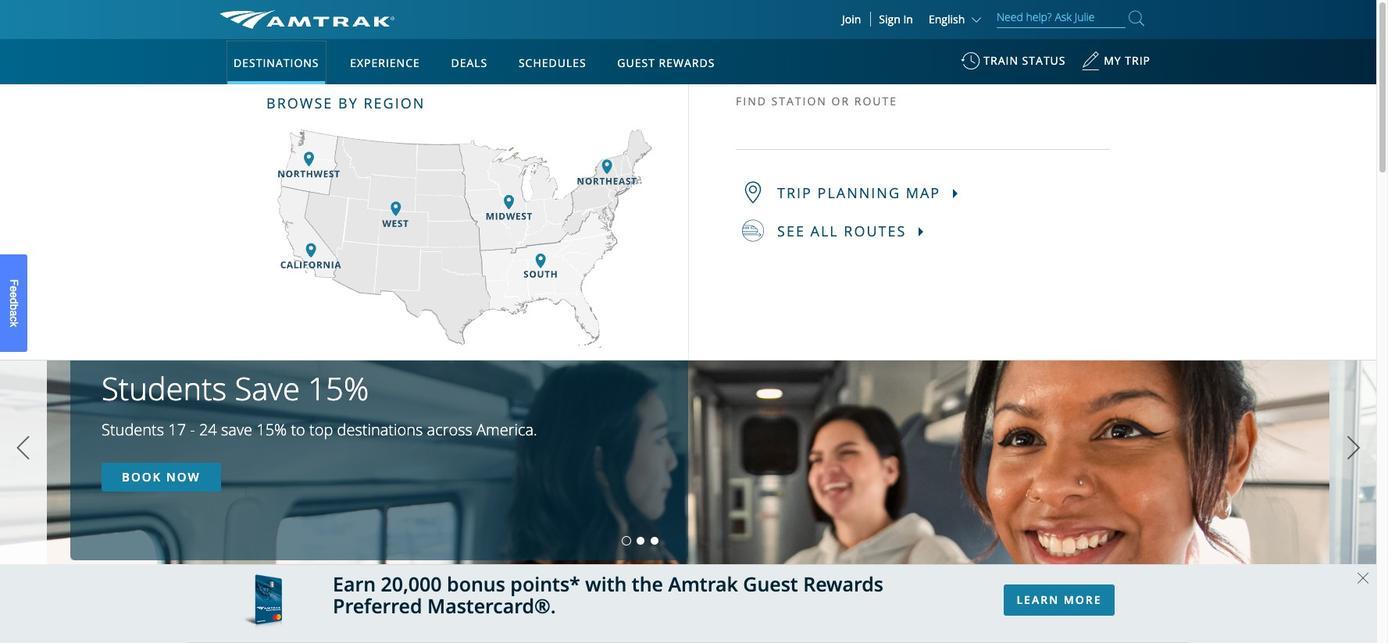 Task type: describe. For each thing, give the bounding box(es) containing it.
guest rewards
[[617, 55, 715, 70]]

planning
[[818, 183, 901, 202]]

c
[[8, 316, 20, 322]]

0 vertical spatial a
[[692, 288, 698, 303]]

earn 20,000 bonus points* with the amtrak guest rewards preferred mastercard®.
[[333, 571, 884, 620]]

book now
[[122, 470, 200, 485]]

emissions
[[622, 288, 673, 303]]

Please enter station name or code text field
[[736, 115, 1110, 150]]

sign in button
[[879, 12, 913, 27]]

save
[[235, 367, 300, 410]]

create
[[506, 288, 538, 303]]

more information about accessible travel requests. image
[[615, 247, 630, 259]]

1 vertical spatial 15%
[[256, 420, 287, 441]]

my
[[1104, 53, 1122, 68]]

my trip
[[1104, 53, 1151, 68]]

guest inside 'earn 20,000 bonus points* with the amtrak guest rewards preferred mastercard®.'
[[743, 571, 798, 597]]

join button
[[833, 12, 871, 27]]

book now link
[[102, 463, 221, 492]]

trip planning map
[[777, 183, 946, 202]]

2 less from the left
[[600, 288, 619, 303]]

switch departure and arrival stations. image
[[471, 173, 509, 211]]

1 e from the top
[[8, 286, 20, 292]]

deals
[[451, 55, 488, 70]]

energy
[[446, 288, 481, 303]]

english button
[[929, 12, 985, 27]]

passenger with disability or assistance needed?
[[370, 245, 615, 260]]

1 less from the left
[[423, 288, 443, 303]]

next image
[[1342, 429, 1366, 468]]

bonus
[[447, 571, 505, 597]]

auto
[[407, 94, 432, 109]]

sign in
[[879, 12, 913, 27]]

k
[[8, 322, 20, 327]]

2 e from the top
[[8, 292, 20, 298]]

students 17 - 24 save 15% to top destinations across america.
[[102, 420, 537, 441]]

learn more link
[[1004, 585, 1115, 616]]

slide 3 tab
[[651, 538, 659, 545]]

basis
[[802, 288, 828, 303]]

Please enter your search item search field
[[997, 8, 1126, 28]]

preferred
[[333, 593, 422, 620]]

17
[[168, 420, 186, 441]]

-
[[190, 420, 195, 441]]

passes
[[342, 95, 376, 109]]

from 'edit required blank' element
[[238, 186, 459, 207]]

english
[[929, 12, 965, 27]]

rail passes
[[321, 95, 376, 109]]

status
[[1022, 53, 1066, 68]]

destinations button
[[227, 41, 325, 85]]

find station or route
[[736, 94, 898, 109]]

rail passes button
[[306, 84, 391, 120]]

d
[[8, 298, 20, 304]]

deals button
[[445, 41, 494, 85]]

choose a slide to display tab list
[[0, 538, 662, 545]]

guest rewards button
[[611, 41, 721, 85]]

more
[[1064, 593, 1102, 607]]

0 vertical spatial with
[[426, 245, 448, 260]]

students save 15%
[[102, 367, 369, 410]]

sign
[[879, 12, 901, 27]]

guest inside popup button
[[617, 55, 655, 70]]

see all routes link
[[742, 220, 1110, 242]]

find
[[736, 94, 767, 109]]

rail
[[321, 95, 339, 109]]

experience button
[[344, 41, 426, 85]]

slide 2 tab
[[637, 538, 645, 545]]

auto train
[[407, 94, 462, 109]]

to 'edit required blank' element
[[521, 186, 743, 207]]

region
[[364, 94, 425, 113]]

route
[[855, 94, 898, 109]]

disability
[[450, 245, 497, 260]]

all
[[811, 222, 839, 240]]

cars
[[857, 288, 878, 303]]

amtrak image
[[220, 10, 395, 29]]

train
[[435, 94, 462, 109]]

book
[[122, 470, 162, 485]]

destinations
[[337, 420, 423, 441]]

our trains consume less energy and create on average less emissions on a per-passenger-mile basis than cars and planes.
[[319, 288, 940, 303]]



Task type: vqa. For each thing, say whether or not it's contained in the screenshot.
Purchase
no



Task type: locate. For each thing, give the bounding box(es) containing it.
auto train link
[[391, 84, 477, 120]]

schedules
[[519, 55, 586, 70]]

in
[[904, 12, 913, 27]]

experience
[[350, 55, 420, 70]]

0 vertical spatial guest
[[617, 55, 655, 70]]

america.
[[477, 420, 537, 441]]

a
[[692, 288, 698, 303], [8, 310, 20, 316]]

1 vertical spatial a
[[8, 310, 20, 316]]

across
[[427, 420, 473, 441]]

0 horizontal spatial and
[[483, 288, 503, 303]]

amtrak guest rewards preferred mastercard image
[[243, 575, 282, 633]]

previous image
[[11, 429, 35, 468]]

students left 17
[[102, 420, 164, 441]]

with inside 'earn 20,000 bonus points* with the amtrak guest rewards preferred mastercard®.'
[[585, 571, 627, 597]]

per-
[[701, 288, 722, 303]]

1 vertical spatial guest
[[743, 571, 798, 597]]

2 students from the top
[[102, 420, 164, 441]]

slide 1 tab
[[623, 538, 631, 545]]

by
[[338, 94, 358, 113]]

0 horizontal spatial on
[[540, 288, 554, 303]]

or
[[500, 245, 511, 260]]

1 horizontal spatial a
[[692, 288, 698, 303]]

less
[[423, 288, 443, 303], [600, 288, 619, 303]]

station
[[772, 94, 827, 109]]

on right create
[[540, 288, 554, 303]]

15% up top
[[308, 367, 369, 410]]

0 vertical spatial rewards
[[659, 55, 715, 70]]

my trip button
[[1081, 46, 1151, 84]]

train status link
[[961, 46, 1066, 84]]

search icon image
[[1129, 8, 1145, 29]]

consume
[[374, 288, 421, 303]]

see
[[777, 222, 805, 240]]

earn
[[333, 571, 376, 597]]

students up 17
[[102, 367, 227, 410]]

students for students save 15%
[[102, 367, 227, 410]]

and right cars
[[881, 288, 901, 303]]

routes
[[844, 222, 907, 240]]

mile
[[778, 288, 800, 303]]

1 on from the left
[[540, 288, 554, 303]]

with left the
[[585, 571, 627, 597]]

e up d
[[8, 286, 20, 292]]

trip
[[1125, 53, 1151, 68]]

our trains consume less energy and create on average less emissions on a per-passenger-mile basis than cars and planes. link
[[319, 288, 940, 303]]

regions map image
[[278, 130, 653, 348]]

1 vertical spatial rewards
[[803, 571, 884, 597]]

the
[[632, 571, 663, 597]]

planes.
[[904, 288, 940, 303]]

1 students from the top
[[102, 367, 227, 410]]

than
[[831, 288, 855, 303]]

1 vertical spatial students
[[102, 420, 164, 441]]

0 horizontal spatial a
[[8, 310, 20, 316]]

destinations
[[234, 55, 319, 70]]

to
[[291, 420, 305, 441]]

0 horizontal spatial guest
[[617, 55, 655, 70]]

mastercard®.
[[427, 593, 556, 620]]

on left per-
[[676, 288, 689, 303]]

passenger
[[370, 245, 423, 260]]

1 horizontal spatial with
[[585, 571, 627, 597]]

assistance
[[514, 245, 567, 260]]

map
[[906, 183, 941, 202]]

2 and from the left
[[881, 288, 901, 303]]

a up k
[[8, 310, 20, 316]]

students for students 17 - 24 save 15% to top destinations across america.
[[102, 420, 164, 441]]

trip
[[777, 183, 813, 202]]

join
[[842, 12, 861, 27]]

guest
[[617, 55, 655, 70], [743, 571, 798, 597]]

points*
[[510, 571, 580, 597]]

1 horizontal spatial and
[[881, 288, 901, 303]]

browse by region
[[266, 94, 425, 113]]

now
[[166, 470, 200, 485]]

b
[[8, 304, 20, 310]]

save
[[221, 420, 252, 441]]

see all routes
[[777, 222, 912, 240]]

f
[[8, 279, 20, 286]]

or
[[832, 94, 850, 109]]

learn
[[1017, 593, 1060, 607]]

0 horizontal spatial with
[[426, 245, 448, 260]]

learn more
[[1017, 593, 1102, 607]]

needed?
[[570, 245, 615, 260]]

application inside banner
[[278, 130, 653, 348]]

0 horizontal spatial rewards
[[659, 55, 715, 70]]

amtrak
[[668, 571, 738, 597]]

top
[[309, 420, 333, 441]]

1 and from the left
[[483, 288, 503, 303]]

schedules link
[[512, 39, 593, 84]]

average
[[557, 288, 597, 303]]

banner
[[0, 0, 1377, 361]]

f e e d b a c k button
[[0, 255, 27, 352]]

2 on from the left
[[676, 288, 689, 303]]

1 horizontal spatial less
[[600, 288, 619, 303]]

24
[[199, 420, 217, 441]]

rewards inside popup button
[[659, 55, 715, 70]]

train
[[984, 53, 1019, 68]]

less right average
[[600, 288, 619, 303]]

f e e d b a c k
[[8, 279, 20, 327]]

and
[[483, 288, 503, 303], [881, 288, 901, 303]]

1 horizontal spatial on
[[676, 288, 689, 303]]

with left disability at top left
[[426, 245, 448, 260]]

e up the b
[[8, 292, 20, 298]]

rewards inside 'earn 20,000 bonus points* with the amtrak guest rewards preferred mastercard®.'
[[803, 571, 884, 597]]

trains
[[342, 288, 371, 303]]

application
[[278, 130, 653, 348]]

1 horizontal spatial 15%
[[308, 367, 369, 410]]

15% left to
[[256, 420, 287, 441]]

banner containing browse by region
[[0, 0, 1377, 361]]

a left per-
[[692, 288, 698, 303]]

0 vertical spatial students
[[102, 367, 227, 410]]

0 horizontal spatial less
[[423, 288, 443, 303]]

passenger-
[[722, 288, 778, 303]]

0 horizontal spatial 15%
[[256, 420, 287, 441]]

e
[[8, 286, 20, 292], [8, 292, 20, 298]]

students
[[102, 367, 227, 410], [102, 420, 164, 441]]

less left "energy"
[[423, 288, 443, 303]]

our
[[319, 288, 339, 303]]

a inside "button"
[[8, 310, 20, 316]]

1 horizontal spatial guest
[[743, 571, 798, 597]]

trip planning map link
[[742, 181, 1110, 204]]

1 vertical spatial with
[[585, 571, 627, 597]]

browse
[[266, 94, 333, 113]]

1 horizontal spatial rewards
[[803, 571, 884, 597]]

20,000
[[381, 571, 442, 597]]

0 vertical spatial 15%
[[308, 367, 369, 410]]

train status
[[984, 53, 1066, 68]]

and left create
[[483, 288, 503, 303]]



